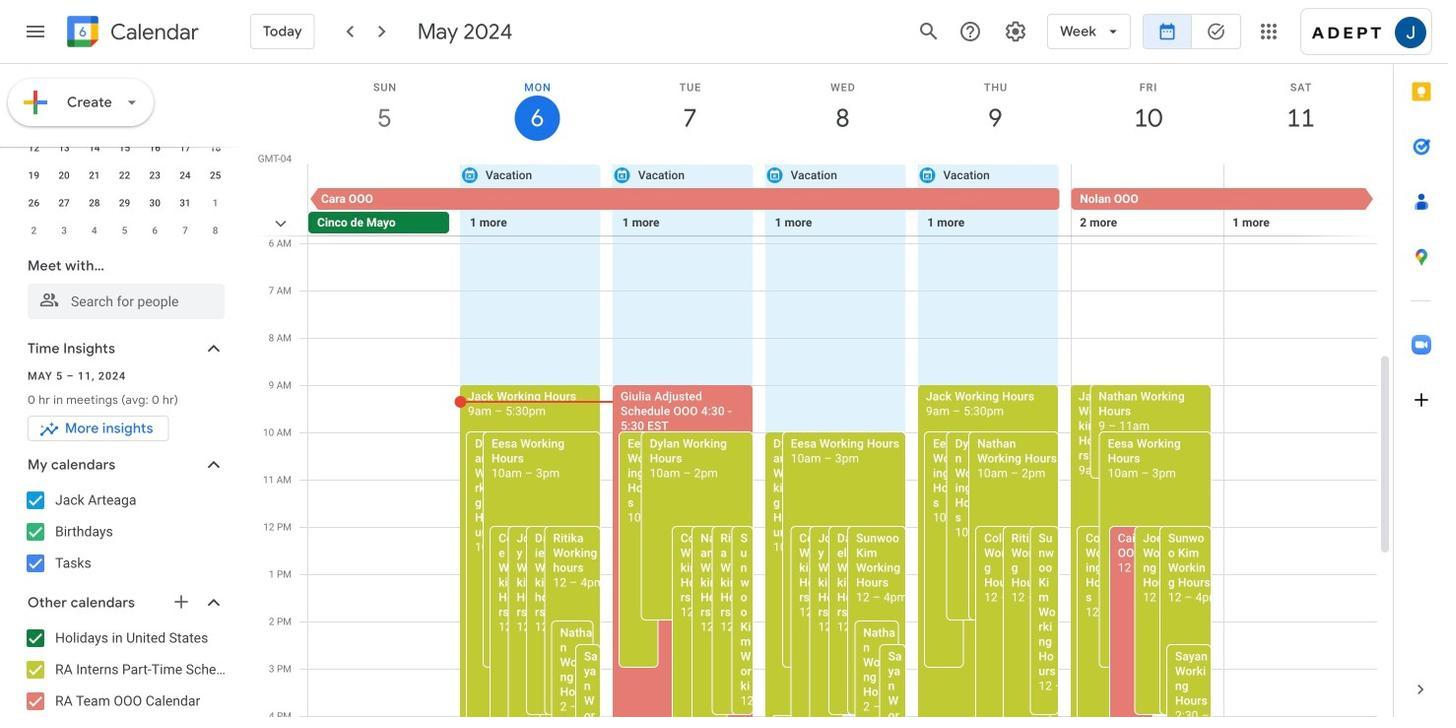 Task type: describe. For each thing, give the bounding box(es) containing it.
28 element
[[83, 191, 106, 215]]

21 element
[[83, 164, 106, 187]]

tuesday, may 7 element
[[614, 64, 766, 147]]

settings menu image
[[1004, 20, 1028, 43]]

june 7 element
[[173, 219, 197, 242]]

june 1 element
[[204, 191, 227, 215]]

20 element
[[52, 164, 76, 187]]

main drawer image
[[24, 20, 47, 43]]

15 element
[[113, 136, 136, 160]]

22 element
[[113, 164, 136, 187]]

23 element
[[143, 164, 167, 187]]

29 element
[[113, 191, 136, 215]]

june 6 element
[[143, 219, 167, 242]]

monday, may 6, today element
[[461, 64, 614, 147]]

12 element
[[22, 136, 46, 160]]

27 element
[[52, 191, 76, 215]]

24 element
[[173, 164, 197, 187]]

26 element
[[22, 191, 46, 215]]

14 element
[[83, 136, 106, 160]]

june 2 element
[[22, 219, 46, 242]]

16 element
[[143, 136, 167, 160]]

31 element
[[173, 191, 197, 215]]



Task type: vqa. For each thing, say whether or not it's contained in the screenshot.
26 element
yes



Task type: locate. For each thing, give the bounding box(es) containing it.
grid
[[252, 64, 1393, 717]]

Search for people to meet text field
[[39, 284, 213, 319]]

25 element
[[204, 164, 227, 187]]

13 element
[[52, 136, 76, 160]]

sunday, may 5 element
[[308, 64, 461, 147]]

18 element
[[204, 136, 227, 160]]

add other calendars image
[[171, 592, 191, 612]]

heading
[[106, 20, 199, 44]]

june 3 element
[[52, 219, 76, 242]]

june 8 element
[[204, 219, 227, 242]]

friday, may 10 element
[[1072, 64, 1224, 147]]

june 5 element
[[113, 219, 136, 242]]

cell
[[461, 145, 614, 161], [614, 145, 766, 161], [766, 145, 919, 161], [919, 145, 1072, 161], [1072, 145, 1224, 161], [307, 165, 1071, 259], [461, 165, 614, 259], [613, 165, 766, 259], [766, 165, 919, 259], [918, 165, 1071, 259], [1071, 165, 1376, 259]]

tab list
[[1394, 64, 1448, 662]]

thursday, may 9 element
[[919, 64, 1072, 147]]

None search field
[[0, 248, 244, 319]]

wednesday, may 8 element
[[766, 64, 919, 147]]

row group
[[19, 79, 231, 244]]

30 element
[[143, 191, 167, 215]]

row
[[299, 129, 1393, 176], [19, 134, 231, 162], [19, 162, 231, 189], [299, 165, 1393, 259], [19, 189, 231, 217], [19, 217, 231, 244]]

other calendars list
[[4, 623, 244, 717]]

heading inside the calendar element
[[106, 20, 199, 44]]

19 element
[[22, 164, 46, 187]]

june 4 element
[[83, 219, 106, 242]]

my calendars list
[[4, 485, 244, 579]]

17 element
[[173, 136, 197, 160]]

saturday, may 11 element
[[1224, 64, 1377, 147]]

calendar element
[[63, 12, 199, 55]]



